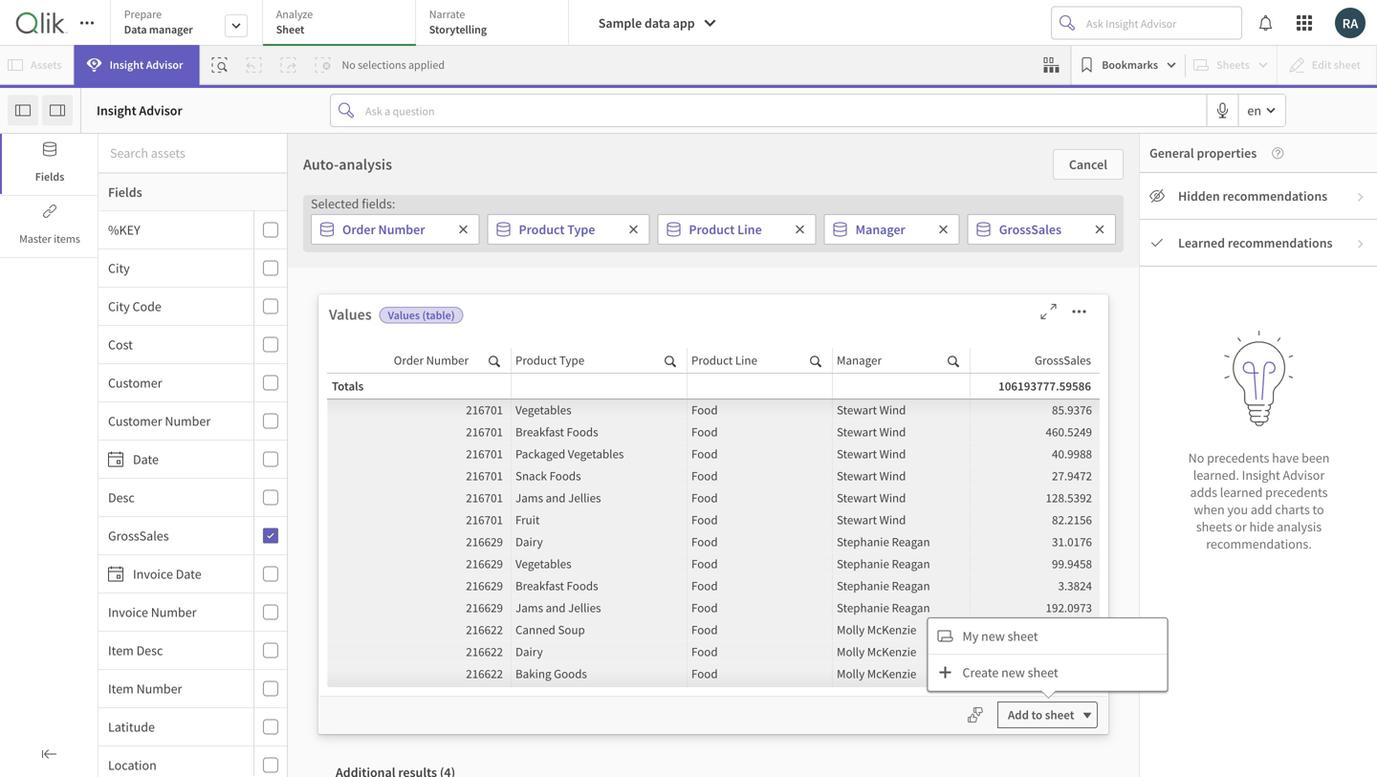 Task type: describe. For each thing, give the bounding box(es) containing it.
sheet. inside . any found insights can be saved to this sheet.
[[672, 599, 706, 616]]

stewart for 40.9988
[[837, 446, 877, 462]]

2 search image from the left
[[948, 352, 959, 369]]

question?
[[680, 480, 745, 499]]

save
[[484, 570, 511, 587]]

stephanie reagan for 3.3824
[[837, 578, 930, 594]]

recommendations for learned recommendations
[[1228, 234, 1333, 252]]

insights inside . any found insights can be saved to this sheet.
[[629, 573, 672, 590]]

explore your data directly or let qlik generate insights for you with
[[342, 518, 541, 561]]

any
[[513, 570, 534, 587]]

product up started
[[689, 221, 735, 238]]

to start creating visualizations and build your new sheet.
[[846, 518, 1025, 590]]

food for 128.5392
[[692, 490, 718, 506]]

1 vertical spatial vegetables
[[568, 446, 624, 462]]

jams for 216629
[[516, 600, 543, 616]]

216629 for dairy
[[466, 534, 503, 550]]

item desc
[[108, 642, 163, 660]]

192.0973
[[1046, 600, 1092, 616]]

creating
[[846, 547, 891, 564]]

food for 702.1475
[[692, 644, 718, 660]]

food for 460.5249
[[692, 424, 718, 440]]

3.3824
[[1058, 578, 1092, 594]]

city code menu item
[[99, 288, 287, 326]]

reagan for 192.0973
[[892, 600, 930, 616]]

items
[[54, 232, 80, 246]]

0 vertical spatial order
[[342, 221, 376, 238]]

invoice date
[[133, 566, 202, 583]]

molly mckenzie for 39.3108
[[837, 666, 917, 682]]

dairy for 216629
[[516, 534, 543, 550]]

number down (table)
[[426, 353, 469, 368]]

insights inside . save any insights you discover to this sheet.
[[347, 599, 390, 616]]

stewart for 128.5392
[[837, 490, 877, 506]]

data inside explore your data directly or let qlik generate insights for you with
[[415, 518, 440, 536]]

grosssales menu item
[[99, 518, 287, 556]]

master items
[[19, 232, 80, 246]]

customer button
[[99, 375, 250, 392]]

date inside date menu item
[[133, 451, 159, 468]]

food for 82.2156
[[692, 512, 718, 528]]

snack foods
[[516, 468, 581, 484]]

wind for 85.9376
[[880, 402, 906, 418]]

analyze sheet
[[276, 7, 313, 37]]

new for my new sheet
[[982, 628, 1005, 645]]

advisor inside dropdown button
[[146, 57, 183, 72]]

sheet. for data
[[503, 599, 537, 616]]

learned
[[1220, 484, 1263, 501]]

invoice number
[[108, 604, 197, 621]]

explore for explore the data
[[389, 480, 438, 499]]

invoice for invoice number
[[108, 604, 148, 621]]

1 vertical spatial manager
[[837, 353, 882, 368]]

food for 192.0973
[[692, 600, 718, 616]]

insights left in
[[646, 518, 690, 536]]

0 vertical spatial product line
[[689, 221, 762, 238]]

selected fields:
[[311, 195, 395, 212]]

82.2156
[[1052, 512, 1092, 528]]

39.3108
[[1052, 666, 1092, 682]]

edit
[[911, 520, 932, 536]]

%key menu item
[[99, 211, 287, 250]]

snack
[[516, 468, 547, 484]]

216701 for jams
[[466, 490, 503, 506]]

0 vertical spatial type
[[567, 221, 595, 238]]

adding
[[770, 260, 836, 288]]

more image
[[1064, 302, 1095, 321]]

stewart for 460.5249
[[837, 424, 877, 440]]

to right adding at the right
[[841, 260, 861, 288]]

breakfast for 216701
[[516, 424, 564, 440]]

recommendations.
[[1207, 536, 1312, 553]]

1 horizontal spatial the
[[706, 518, 724, 536]]

1 search image from the left
[[489, 352, 500, 369]]

216629 for breakfast foods
[[466, 578, 503, 594]]

customer for customer number
[[108, 413, 162, 430]]

%key button
[[99, 221, 250, 239]]

and inside to start creating visualizations and build your new sheet.
[[972, 547, 994, 564]]

food for 3.3824
[[692, 578, 718, 594]]

item number menu item
[[99, 671, 287, 709]]

narrate storytelling
[[429, 7, 487, 37]]

this inside . any found insights can be saved to this sheet.
[[764, 573, 785, 590]]

build
[[997, 547, 1025, 564]]

sheet
[[276, 22, 305, 37]]

1 master items button from the left
[[0, 196, 98, 256]]

have
[[1272, 450, 1299, 467]]

item number button
[[99, 681, 250, 698]]

stephanie reagan for 192.0973
[[837, 600, 930, 616]]

sheet for my
[[1008, 628, 1038, 645]]

cost
[[108, 336, 133, 353]]

advisor inside no precedents have been learned. insight advisor adds learned precedents when you add charts to sheets or hide analysis recommendations.
[[1283, 467, 1325, 484]]

item for item desc
[[108, 642, 134, 660]]

your inside explore your data directly or let qlik generate insights for you with
[[387, 518, 412, 536]]

food for 31.0176
[[692, 534, 718, 550]]

recommendations for hidden recommendations
[[1223, 187, 1328, 205]]

mckenzie for 39.3108
[[867, 666, 917, 682]]

to left get
[[638, 260, 658, 288]]

customer for customer
[[108, 375, 162, 392]]

small image
[[1356, 238, 1367, 250]]

properties
[[1197, 144, 1257, 162]]

order inside grid
[[394, 353, 424, 368]]

1 vertical spatial insight advisor
[[97, 102, 182, 119]]

using
[[755, 518, 785, 536]]

216622 for canned
[[466, 622, 503, 638]]

baking goods
[[516, 666, 587, 682]]

selections tool image
[[1044, 57, 1059, 73]]

dairy for 216622
[[516, 644, 543, 660]]

to inside no precedents have been learned. insight advisor adds learned precedents when you add charts to sheets or hide analysis recommendations.
[[1313, 501, 1325, 519]]

totals
[[332, 378, 364, 394]]

canned soup
[[516, 622, 585, 638]]

master
[[19, 232, 51, 246]]

insights inside explore your data directly or let qlik generate insights for you with
[[411, 544, 455, 561]]

11 food from the top
[[692, 622, 718, 638]]

1 horizontal spatial fields
[[108, 184, 142, 201]]

insight down 'insight advisor' dropdown button at the left top of page
[[97, 102, 136, 119]]

(table)
[[422, 308, 455, 323]]

invoice number button
[[99, 604, 250, 621]]

create new analytics
[[868, 480, 1004, 499]]

code
[[133, 298, 161, 315]]

no precedents have been learned. insight advisor adds learned precedents when you add charts to sheets or hide analysis recommendations.
[[1189, 450, 1330, 553]]

to inside . save any insights you discover to this sheet.
[[466, 599, 477, 616]]

1 vertical spatial precedents
[[1266, 484, 1328, 501]]

learned recommendations
[[1179, 234, 1333, 252]]

product line inside grid
[[692, 353, 758, 368]]

grosssales inside menu item
[[108, 528, 169, 545]]

insight down generate on the bottom left
[[386, 571, 423, 587]]

product up option
[[519, 221, 565, 238]]

grid inside choose an option below to get started adding to this sheet... application
[[327, 348, 1105, 774]]

to inside to start creating visualizations and build your new sheet.
[[979, 518, 991, 536]]

edit sheet
[[911, 520, 964, 536]]

216629 for jams and jellies
[[466, 600, 503, 616]]

0 vertical spatial line
[[738, 221, 762, 238]]

latitude button
[[99, 719, 250, 736]]

prepare
[[124, 7, 162, 22]]

reagan for 31.0176
[[892, 534, 930, 550]]

you inside . save any insights you discover to this sheet.
[[393, 599, 414, 616]]

cost menu item
[[99, 326, 287, 364]]

0 vertical spatial precedents
[[1207, 450, 1270, 467]]

stewart wind for 128.5392
[[837, 490, 906, 506]]

desc menu item
[[99, 479, 287, 518]]

discover
[[416, 599, 463, 616]]

hide
[[1250, 519, 1275, 536]]

food for 40.9988
[[692, 446, 718, 462]]

216629 for vegetables
[[466, 556, 503, 572]]

reagan for 99.9458
[[892, 556, 930, 572]]

general
[[1150, 144, 1195, 162]]

stewart wind for 27.9472
[[837, 468, 906, 484]]

sample
[[599, 14, 642, 32]]

cancel button
[[1053, 149, 1124, 180]]

1 vertical spatial order number
[[394, 353, 469, 368]]

location button
[[99, 757, 250, 774]]

city for city
[[108, 260, 130, 277]]

smart search image
[[212, 57, 227, 73]]

qlik
[[519, 518, 541, 536]]

full screen image
[[1034, 302, 1064, 321]]

customer number button
[[99, 413, 250, 430]]

breakfast for 216629
[[516, 578, 564, 594]]

cancel
[[1069, 156, 1108, 173]]

customer number menu item
[[99, 403, 287, 441]]

find new insights in the data using
[[593, 518, 785, 536]]

0 vertical spatial this
[[865, 260, 901, 288]]

food for 27.9472
[[692, 468, 718, 484]]

new inside to start creating visualizations and build your new sheet.
[[919, 573, 943, 590]]

bookmarks
[[1102, 57, 1159, 72]]

get
[[663, 260, 693, 288]]

106193777.59586
[[999, 378, 1092, 394]]

item number
[[108, 681, 182, 698]]

hidden recommendations button
[[1140, 173, 1378, 220]]

product down started
[[692, 353, 733, 368]]

ra button
[[1335, 8, 1366, 38]]

foods for 460.5249
[[567, 424, 598, 440]]

deselect field image for number
[[458, 224, 469, 235]]

deselect field image for type
[[628, 224, 639, 235]]

data
[[124, 22, 147, 37]]

216701 for breakfast
[[466, 424, 503, 440]]

find
[[593, 518, 617, 536]]

start
[[994, 518, 1019, 536]]

learned.
[[1194, 467, 1240, 484]]

item for item number
[[108, 681, 134, 698]]

en button
[[1239, 95, 1286, 126]]

explore for explore your data directly or let qlik generate insights for you with
[[342, 518, 384, 536]]

0 horizontal spatial fields
[[35, 169, 64, 184]]

generate
[[360, 544, 409, 561]]

have a question?
[[633, 480, 745, 499]]

2 master items button from the left
[[2, 196, 98, 256]]

learned
[[1179, 234, 1225, 252]]

0 vertical spatial order number
[[342, 221, 425, 238]]

ask insight advisor
[[638, 546, 736, 562]]

0 vertical spatial product type
[[519, 221, 595, 238]]

jams and jellies for 216701
[[516, 490, 601, 506]]

vegetables for 216629
[[516, 556, 572, 572]]

insight inside no precedents have been learned. insight advisor adds learned precedents when you add charts to sheets or hide analysis recommendations.
[[1242, 467, 1281, 484]]

desc inside item desc menu item
[[136, 642, 163, 660]]

0 vertical spatial grosssales
[[999, 221, 1062, 238]]

insight advisor button
[[74, 45, 199, 85]]

molly for 702.1475
[[837, 644, 865, 660]]

2 search image from the left
[[810, 352, 822, 369]]

small image
[[1356, 191, 1367, 203]]

location
[[108, 757, 157, 774]]

1 molly mckenzie from the top
[[837, 622, 917, 638]]

molly for 39.3108
[[837, 666, 865, 682]]

add to sheet button
[[998, 702, 1098, 729]]

choose an option below to get started adding to this sheet... application
[[0, 0, 1378, 778]]

no for no selections applied
[[342, 57, 356, 72]]

data left "using"
[[727, 518, 752, 536]]

prepare data manager
[[124, 7, 193, 37]]

food for 39.3108
[[692, 666, 718, 682]]

6 216701 from the top
[[466, 512, 503, 528]]

stephanie for 99.9458
[[837, 556, 890, 572]]

city code
[[108, 298, 161, 315]]

can
[[675, 573, 695, 590]]

2 totals not applicable for this column element from the left
[[687, 374, 833, 399]]

visualizations
[[894, 547, 970, 564]]

sheet for add
[[1045, 708, 1075, 723]]

auto-
[[303, 155, 339, 174]]

702.1475
[[1046, 644, 1092, 660]]

0 vertical spatial analysis
[[339, 155, 392, 174]]

city code button
[[99, 298, 250, 315]]



Task type: locate. For each thing, give the bounding box(es) containing it.
search image down adding at the right
[[810, 352, 822, 369]]

dairy down fruit at the left bottom of page
[[516, 534, 543, 550]]

mckenzie for 702.1475
[[867, 644, 917, 660]]

customer
[[108, 375, 162, 392], [108, 413, 162, 430]]

menu
[[99, 211, 287, 778]]

1 horizontal spatial create
[[963, 664, 999, 682]]

new for find new insights in the data using
[[620, 518, 644, 536]]

city
[[108, 260, 130, 277], [108, 298, 130, 315]]

explore up explore your data directly or let qlik generate insights for you with
[[389, 480, 438, 499]]

create for create new analytics
[[868, 480, 910, 499]]

deselect field image
[[795, 224, 806, 235], [1094, 224, 1106, 235]]

number for item number menu item in the left of the page
[[136, 681, 182, 698]]

desc inside desc menu item
[[108, 489, 135, 507]]

grosssales
[[999, 221, 1062, 238], [1035, 353, 1092, 368], [108, 528, 169, 545]]

recommendations inside hidden recommendations button
[[1223, 187, 1328, 205]]

1 vertical spatial analysis
[[1277, 519, 1322, 536]]

2 deselect field image from the left
[[628, 224, 639, 235]]

wind for 82.2156
[[880, 512, 906, 528]]

216629 left 'any'
[[466, 556, 503, 572]]

2 horizontal spatial deselect field image
[[938, 224, 950, 235]]

a
[[669, 480, 677, 499]]

. save any insights you discover to this sheet.
[[347, 570, 537, 616]]

0 horizontal spatial search image
[[665, 352, 676, 369]]

no selections applied
[[342, 57, 445, 72]]

0 vertical spatial city
[[108, 260, 130, 277]]

3 totals not applicable for this column element from the left
[[833, 374, 970, 399]]

0 horizontal spatial no
[[342, 57, 356, 72]]

stewart wind for 460.5249
[[837, 424, 906, 440]]

1 vertical spatial order
[[394, 353, 424, 368]]

desc up grosssales button
[[108, 489, 135, 507]]

stewart wind for 82.2156
[[837, 512, 906, 528]]

2 molly from the top
[[837, 644, 865, 660]]

1 vertical spatial city
[[108, 298, 130, 315]]

results tabs tab list
[[320, 750, 471, 778]]

edit image
[[888, 519, 911, 536]]

type
[[567, 221, 595, 238], [559, 353, 585, 368]]

3 stephanie reagan from the top
[[837, 578, 930, 594]]

date down customer number
[[133, 451, 159, 468]]

advisor
[[146, 57, 183, 72], [139, 102, 182, 119], [1283, 467, 1325, 484], [697, 546, 736, 562], [425, 571, 465, 587]]

2 breakfast foods from the top
[[516, 578, 598, 594]]

your down visualizations
[[891, 573, 917, 590]]

1 stewart from the top
[[837, 402, 877, 418]]

search image
[[665, 352, 676, 369], [948, 352, 959, 369]]

0 horizontal spatial deselect field image
[[795, 224, 806, 235]]

1 vertical spatial you
[[476, 544, 497, 561]]

directly
[[443, 518, 485, 536]]

and for stephanie reagan
[[546, 600, 566, 616]]

this down save
[[480, 599, 501, 616]]

values for values (table)
[[388, 308, 420, 323]]

sample data app button
[[583, 8, 730, 38]]

this left the sheet...
[[865, 260, 901, 288]]

invoice up item desc
[[108, 604, 148, 621]]

1 jams from the top
[[516, 490, 543, 506]]

customer menu item
[[99, 364, 287, 403]]

menu containing %key
[[99, 211, 287, 778]]

to inside . any found insights can be saved to this sheet.
[[750, 573, 761, 590]]

and left build
[[972, 547, 994, 564]]

stewart for 82.2156
[[837, 512, 877, 528]]

2 horizontal spatial this
[[865, 260, 901, 288]]

2 customer from the top
[[108, 413, 162, 430]]

0 horizontal spatial analysis
[[339, 155, 392, 174]]

molly mckenzie for 702.1475
[[837, 644, 917, 660]]

1 horizontal spatial sheet.
[[672, 599, 706, 616]]

sheet
[[935, 520, 964, 536], [1008, 628, 1038, 645], [1028, 664, 1059, 682], [1045, 708, 1075, 723]]

4 216701 from the top
[[466, 468, 503, 484]]

1 216629 from the top
[[466, 534, 503, 550]]

1 vertical spatial recommendations
[[1228, 234, 1333, 252]]

1 horizontal spatial analysis
[[1277, 519, 1322, 536]]

3 molly mckenzie from the top
[[837, 666, 917, 682]]

1 horizontal spatial you
[[476, 544, 497, 561]]

2 city from the top
[[108, 298, 130, 315]]

values (table)
[[388, 308, 455, 323]]

1 reagan from the top
[[892, 534, 930, 550]]

reagan for 3.3824
[[892, 578, 930, 594]]

foods for 27.9472
[[550, 468, 581, 484]]

option
[[507, 260, 570, 288]]

2 deselect field image from the left
[[1094, 224, 1106, 235]]

0 vertical spatial item
[[108, 642, 134, 660]]

you inside no precedents have been learned. insight advisor adds learned precedents when you add charts to sheets or hide analysis recommendations.
[[1228, 501, 1249, 519]]

jams and jellies up 'canned soup'
[[516, 600, 601, 616]]

0 vertical spatial dairy
[[516, 534, 543, 550]]

cost button
[[99, 336, 250, 353]]

manager
[[149, 22, 193, 37]]

your inside to start creating visualizations and build your new sheet.
[[891, 573, 917, 590]]

1 vertical spatial breakfast
[[516, 578, 564, 594]]

molly
[[837, 622, 865, 638], [837, 644, 865, 660], [837, 666, 865, 682]]

stephanie reagan for 31.0176
[[837, 534, 930, 550]]

new for create new analytics
[[913, 480, 941, 499]]

line inside grid
[[736, 353, 758, 368]]

jellies
[[568, 490, 601, 506], [568, 600, 601, 616]]

or left let
[[487, 518, 499, 536]]

2 vertical spatial insight advisor
[[386, 571, 465, 587]]

grosssales button
[[99, 528, 250, 545]]

and for stewart wind
[[546, 490, 566, 506]]

2 breakfast from the top
[[516, 578, 564, 594]]

hidden
[[1179, 187, 1220, 205]]

0 vertical spatial breakfast foods
[[516, 424, 598, 440]]

1 breakfast from the top
[[516, 424, 564, 440]]

wind for 40.9988
[[880, 446, 906, 462]]

0 vertical spatial recommendations
[[1223, 187, 1328, 205]]

3 wind from the top
[[880, 446, 906, 462]]

None text field
[[928, 619, 1056, 636]]

jams up canned
[[516, 600, 543, 616]]

2 mckenzie from the top
[[867, 644, 917, 660]]

analysis inside no precedents have been learned. insight advisor adds learned precedents when you add charts to sheets or hide analysis recommendations.
[[1277, 519, 1322, 536]]

desc down invoice number
[[136, 642, 163, 660]]

128.5392
[[1046, 490, 1092, 506]]

recommendations down help icon
[[1223, 187, 1328, 205]]

3 molly from the top
[[837, 666, 865, 682]]

invoice inside menu item
[[108, 604, 148, 621]]

packaged
[[516, 446, 566, 462]]

fields up %key
[[108, 184, 142, 201]]

deselect field image for grosssales
[[1094, 224, 1106, 235]]

deselect field image left medium image
[[1094, 224, 1106, 235]]

0 vertical spatial foods
[[567, 424, 598, 440]]

2 dairy from the top
[[516, 644, 543, 660]]

new right my
[[982, 628, 1005, 645]]

jellies up find
[[568, 490, 601, 506]]

number inside menu item
[[136, 681, 182, 698]]

1 horizontal spatial search image
[[948, 352, 959, 369]]

4 216629 from the top
[[466, 600, 503, 616]]

1 horizontal spatial or
[[1235, 519, 1247, 536]]

1 stephanie from the top
[[837, 534, 890, 550]]

0 vertical spatial jams and jellies
[[516, 490, 601, 506]]

learned recommendations button
[[1140, 220, 1378, 267]]

menu inside choose an option below to get started adding to this sheet... application
[[99, 211, 287, 778]]

1 wind from the top
[[880, 402, 906, 418]]

1 deselect field image from the left
[[458, 224, 469, 235]]

number for customer number menu item
[[165, 413, 211, 430]]

0 horizontal spatial desc
[[108, 489, 135, 507]]

deselect field image up the sheet...
[[938, 224, 950, 235]]

6 stewart from the top
[[837, 512, 877, 528]]

no
[[342, 57, 356, 72], [1189, 450, 1205, 467]]

to right 'saved'
[[750, 573, 761, 590]]

grid containing order number
[[327, 348, 1105, 774]]

new up edit
[[913, 480, 941, 499]]

Search assets text field
[[99, 136, 287, 170]]

sheet for create
[[1028, 664, 1059, 682]]

jams and jellies for 216629
[[516, 600, 601, 616]]

explore the data
[[389, 480, 495, 499]]

data left directly
[[415, 518, 440, 536]]

jams for 216701
[[516, 490, 543, 506]]

0 vertical spatial jellies
[[568, 490, 601, 506]]

insight down data
[[110, 57, 144, 72]]

number for invoice number menu item
[[151, 604, 197, 621]]

or left hide
[[1235, 519, 1247, 536]]

Ask a question text field
[[362, 95, 1207, 126]]

grosssales up full screen icon
[[999, 221, 1062, 238]]

1 deselect field image from the left
[[795, 224, 806, 235]]

number down customer menu item
[[165, 413, 211, 430]]

1 vertical spatial jellies
[[568, 600, 601, 616]]

to inside button
[[1032, 708, 1043, 723]]

wind for 27.9472
[[880, 468, 906, 484]]

1 horizontal spatial desc
[[136, 642, 163, 660]]

stewart for 27.9472
[[837, 468, 877, 484]]

location menu item
[[99, 747, 287, 778]]

3 216629 from the top
[[466, 578, 503, 594]]

to
[[638, 260, 658, 288], [841, 260, 861, 288], [1313, 501, 1325, 519], [979, 518, 991, 536], [750, 573, 761, 590], [466, 599, 477, 616], [1032, 708, 1043, 723]]

sheet. for analytics
[[946, 573, 980, 590]]

tab list inside choose an option below to get started adding to this sheet... application
[[110, 0, 576, 48]]

1 vertical spatial date
[[176, 566, 202, 583]]

0 horizontal spatial sheet.
[[503, 599, 537, 616]]

selections
[[358, 57, 406, 72]]

sheet. inside to start creating visualizations and build your new sheet.
[[946, 573, 980, 590]]

1 horizontal spatial order
[[394, 353, 424, 368]]

create for create new sheet
[[963, 664, 999, 682]]

order number
[[342, 221, 425, 238], [394, 353, 469, 368]]

2 molly mckenzie from the top
[[837, 644, 917, 660]]

3 stephanie from the top
[[837, 578, 890, 594]]

choose an option below to get started adding to this sheet...
[[402, 260, 975, 288]]

item inside menu item
[[108, 642, 134, 660]]

sheet right edit
[[935, 520, 964, 536]]

create
[[868, 480, 910, 499], [963, 664, 999, 682]]

1 horizontal spatial values
[[388, 308, 420, 323]]

1 mckenzie from the top
[[867, 622, 917, 638]]

2 jams and jellies from the top
[[516, 600, 601, 616]]

1 horizontal spatial .
[[748, 544, 751, 561]]

explore inside explore your data directly or let qlik generate insights for you with
[[342, 518, 384, 536]]

new down visualizations
[[919, 573, 943, 590]]

my
[[963, 628, 979, 645]]

help image
[[1257, 147, 1284, 159]]

3 reagan from the top
[[892, 578, 930, 594]]

food for 99.9458
[[692, 556, 718, 572]]

customer down cost
[[108, 375, 162, 392]]

product type down option
[[516, 353, 585, 368]]

Ask Insight Advisor text field
[[1083, 8, 1242, 38]]

recommendations inside "learned recommendations" button
[[1228, 234, 1333, 252]]

grosssales up invoice date
[[108, 528, 169, 545]]

. inside . any found insights can be saved to this sheet.
[[748, 544, 751, 561]]

5 stewart from the top
[[837, 490, 877, 506]]

0 vertical spatial molly mckenzie
[[837, 622, 917, 638]]

4 stephanie from the top
[[837, 600, 890, 616]]

you left discover
[[393, 599, 414, 616]]

2 vertical spatial molly mckenzie
[[837, 666, 917, 682]]

216629 down for on the bottom left
[[466, 578, 503, 594]]

. for question?
[[748, 544, 751, 561]]

2 item from the top
[[108, 681, 134, 698]]

invoice for invoice date
[[133, 566, 173, 583]]

216701 for snack
[[466, 468, 503, 484]]

sheet inside add to sheet button
[[1045, 708, 1075, 723]]

foods up packaged vegetables
[[567, 424, 598, 440]]

1 vertical spatial item
[[108, 681, 134, 698]]

city button
[[99, 260, 250, 277]]

grosssales up 106193777.59586
[[1035, 353, 1092, 368]]

grid
[[327, 348, 1105, 774]]

2 vertical spatial and
[[546, 600, 566, 616]]

1 dairy from the top
[[516, 534, 543, 550]]

2 stewart wind from the top
[[837, 424, 906, 440]]

1 item from the top
[[108, 642, 134, 660]]

1 vertical spatial this
[[764, 573, 785, 590]]

precedents down the have
[[1266, 484, 1328, 501]]

city menu item
[[99, 250, 287, 288]]

1 horizontal spatial deselect field image
[[1094, 224, 1106, 235]]

or inside explore your data directly or let qlik generate insights for you with
[[487, 518, 499, 536]]

1 vertical spatial the
[[706, 518, 724, 536]]

2 jellies from the top
[[568, 600, 601, 616]]

view disabled image
[[1150, 188, 1165, 204]]

3 food from the top
[[692, 446, 718, 462]]

medium image
[[1150, 235, 1165, 251]]

0 horizontal spatial date
[[133, 451, 159, 468]]

search image down get
[[665, 352, 676, 369]]

4 wind from the top
[[880, 468, 906, 484]]

2 reagan from the top
[[892, 556, 930, 572]]

0 vertical spatial the
[[441, 480, 463, 499]]

0 vertical spatial and
[[546, 490, 566, 506]]

0 horizontal spatial this
[[480, 599, 501, 616]]

search image down the sheet...
[[948, 352, 959, 369]]

no for no precedents have been learned. insight advisor adds learned precedents when you add charts to sheets or hide analysis recommendations.
[[1189, 450, 1205, 467]]

1 vertical spatial and
[[972, 547, 994, 564]]

4 reagan from the top
[[892, 600, 930, 616]]

insights left for on the bottom left
[[411, 544, 455, 561]]

2 vertical spatial 216622
[[466, 666, 503, 682]]

vegetables for 216701
[[516, 402, 572, 418]]

vegetables
[[516, 402, 572, 418], [568, 446, 624, 462], [516, 556, 572, 572]]

6 stewart wind from the top
[[837, 512, 906, 528]]

insight advisor inside dropdown button
[[110, 57, 183, 72]]

stephanie for 3.3824
[[837, 578, 890, 594]]

hide properties image
[[50, 103, 65, 118]]

to left start on the bottom
[[979, 518, 991, 536]]

product down option
[[516, 353, 557, 368]]

data up directly
[[466, 480, 495, 499]]

0 horizontal spatial search image
[[489, 352, 500, 369]]

analyze
[[276, 7, 313, 22]]

the up directly
[[441, 480, 463, 499]]

1 vertical spatial jams
[[516, 600, 543, 616]]

the right in
[[706, 518, 724, 536]]

0 vertical spatial your
[[387, 518, 412, 536]]

breakfast right save
[[516, 578, 564, 594]]

no inside no precedents have been learned. insight advisor adds learned precedents when you add charts to sheets or hide analysis recommendations.
[[1189, 450, 1205, 467]]

invoice inside menu item
[[133, 566, 173, 583]]

stephanie for 192.0973
[[837, 600, 890, 616]]

2 wind from the top
[[880, 424, 906, 440]]

1 breakfast foods from the top
[[516, 424, 598, 440]]

8 food from the top
[[692, 556, 718, 572]]

deselect field image
[[458, 224, 469, 235], [628, 224, 639, 235], [938, 224, 950, 235]]

460.5249
[[1046, 424, 1092, 440]]

add
[[1251, 501, 1273, 519]]

3 mckenzie from the top
[[867, 666, 917, 682]]

create down my
[[963, 664, 999, 682]]

1 city from the top
[[108, 260, 130, 277]]

sheet up create new sheet
[[1008, 628, 1038, 645]]

2 vertical spatial grosssales
[[108, 528, 169, 545]]

latitude menu item
[[99, 709, 287, 747]]

master items button
[[0, 196, 98, 256], [2, 196, 98, 256]]

totals not applicable for this column element
[[511, 374, 687, 399], [687, 374, 833, 399], [833, 374, 970, 399]]

order down "values (table)"
[[394, 353, 424, 368]]

number down invoice date button at left
[[151, 604, 197, 621]]

3 216701 from the top
[[466, 446, 503, 462]]

analytics
[[944, 480, 1004, 499]]

2 vertical spatial you
[[393, 599, 414, 616]]

insight advisor
[[110, 57, 183, 72], [97, 102, 182, 119], [386, 571, 465, 587]]

0 vertical spatial insight advisor
[[110, 57, 183, 72]]

advisor down 'insight advisor' dropdown button at the left top of page
[[139, 102, 182, 119]]

breakfast
[[516, 424, 564, 440], [516, 578, 564, 594]]

sheet.
[[946, 573, 980, 590], [503, 599, 537, 616], [672, 599, 706, 616]]

foods down packaged vegetables
[[550, 468, 581, 484]]

date inside invoice date menu item
[[176, 566, 202, 583]]

2 stephanie from the top
[[837, 556, 890, 572]]

1 jams and jellies from the top
[[516, 490, 601, 506]]

1 vertical spatial no
[[1189, 450, 1205, 467]]

breakfast foods up 'canned soup'
[[516, 578, 598, 594]]

stewart wind for 85.9376
[[837, 402, 906, 418]]

charts
[[1275, 501, 1310, 519]]

3 stewart from the top
[[837, 446, 877, 462]]

applied
[[408, 57, 445, 72]]

1 vertical spatial .
[[478, 570, 481, 587]]

. inside . save any insights you discover to this sheet.
[[478, 570, 481, 587]]

no left "selections"
[[342, 57, 356, 72]]

1 stephanie reagan from the top
[[837, 534, 930, 550]]

1 search image from the left
[[665, 352, 676, 369]]

6 wind from the top
[[880, 512, 906, 528]]

1 molly from the top
[[837, 622, 865, 638]]

foods for 3.3824
[[567, 578, 598, 594]]

product line down started
[[692, 353, 758, 368]]

wind for 128.5392
[[880, 490, 906, 506]]

desc button
[[99, 489, 250, 507]]

and
[[546, 490, 566, 506], [972, 547, 994, 564], [546, 600, 566, 616]]

advisor up discover
[[425, 571, 465, 587]]

breakfast foods for 216701
[[516, 424, 598, 440]]

2 stewart from the top
[[837, 424, 877, 440]]

order number down fields:
[[342, 221, 425, 238]]

stewart
[[837, 402, 877, 418], [837, 424, 877, 440], [837, 446, 877, 462], [837, 468, 877, 484], [837, 490, 877, 506], [837, 512, 877, 528]]

your up generate on the bottom left
[[387, 518, 412, 536]]

selected
[[311, 195, 359, 212]]

1 horizontal spatial this
[[764, 573, 785, 590]]

1 horizontal spatial explore
[[389, 480, 438, 499]]

goods
[[554, 666, 587, 682]]

0 vertical spatial explore
[[389, 480, 438, 499]]

sheet. down visualizations
[[946, 573, 980, 590]]

started
[[697, 260, 765, 288]]

1 customer from the top
[[108, 375, 162, 392]]

%key
[[108, 221, 140, 239]]

stewart wind for 40.9988
[[837, 446, 906, 462]]

deselect field image up below
[[628, 224, 639, 235]]

fields
[[35, 169, 64, 184], [108, 184, 142, 201]]

0 vertical spatial .
[[748, 544, 751, 561]]

2 216622 from the top
[[466, 644, 503, 660]]

or
[[487, 518, 499, 536], [1235, 519, 1247, 536]]

insights down generate on the bottom left
[[347, 599, 390, 616]]

hide assets image
[[15, 103, 31, 118]]

data inside dropdown button
[[645, 14, 670, 32]]

5 wind from the top
[[880, 490, 906, 506]]

wind for 460.5249
[[880, 424, 906, 440]]

or inside no precedents have been learned. insight advisor adds learned precedents when you add charts to sheets or hide analysis recommendations.
[[1235, 519, 1247, 536]]

10 food from the top
[[692, 600, 718, 616]]

1 jellies from the top
[[568, 490, 601, 506]]

1 vertical spatial dairy
[[516, 644, 543, 660]]

3 stewart wind from the top
[[837, 446, 906, 462]]

7 food from the top
[[692, 534, 718, 550]]

tab list
[[110, 0, 576, 48]]

add
[[1008, 708, 1029, 723]]

1 vertical spatial your
[[891, 573, 917, 590]]

city for city code
[[108, 298, 130, 315]]

. for data
[[478, 570, 481, 587]]

choose
[[402, 260, 474, 288]]

vegetables down qlik
[[516, 556, 572, 572]]

you inside explore your data directly or let qlik generate insights for you with
[[476, 544, 497, 561]]

5 216701 from the top
[[466, 490, 503, 506]]

type up below
[[567, 221, 595, 238]]

1 horizontal spatial deselect field image
[[628, 224, 639, 235]]

explore up generate on the bottom left
[[342, 518, 384, 536]]

use
[[852, 518, 876, 536]]

4 food from the top
[[692, 468, 718, 484]]

insight inside dropdown button
[[110, 57, 144, 72]]

breakfast foods for 216629
[[516, 578, 598, 594]]

line down started
[[736, 353, 758, 368]]

vegetables up snack foods
[[568, 446, 624, 462]]

item up item number
[[108, 642, 134, 660]]

and down snack foods
[[546, 490, 566, 506]]

adds
[[1191, 484, 1218, 501]]

advisor up be
[[697, 546, 736, 562]]

grosssales inside grid
[[1035, 353, 1092, 368]]

item inside menu item
[[108, 681, 134, 698]]

create new sheet
[[963, 664, 1059, 682]]

jams up fruit at the left bottom of page
[[516, 490, 543, 506]]

12 food from the top
[[692, 644, 718, 660]]

number down fields:
[[378, 221, 425, 238]]

2 vertical spatial molly
[[837, 666, 865, 682]]

you right for on the bottom left
[[476, 544, 497, 561]]

jellies for 216701
[[568, 490, 601, 506]]

2 horizontal spatial sheet.
[[946, 573, 980, 590]]

desc
[[108, 489, 135, 507], [136, 642, 163, 660]]

values
[[329, 305, 372, 324], [388, 308, 420, 323]]

1 vertical spatial product line
[[692, 353, 758, 368]]

jellies for 216629
[[568, 600, 601, 616]]

2 stephanie reagan from the top
[[837, 556, 930, 572]]

216701 for packaged
[[466, 446, 503, 462]]

0 horizontal spatial create
[[868, 480, 910, 499]]

0 horizontal spatial or
[[487, 518, 499, 536]]

27.9472
[[1052, 468, 1092, 484]]

stewart for 85.9376
[[837, 402, 877, 418]]

stephanie reagan for 99.9458
[[837, 556, 930, 572]]

auto-analysis
[[303, 155, 392, 174]]

1 vertical spatial grosssales
[[1035, 353, 1092, 368]]

3 216622 from the top
[[466, 666, 503, 682]]

insight up 'can' at the bottom of the page
[[659, 546, 694, 562]]

2 jams from the top
[[516, 600, 543, 616]]

food for 85.9376
[[692, 402, 718, 418]]

saved
[[714, 573, 747, 590]]

stewart wind
[[837, 402, 906, 418], [837, 424, 906, 440], [837, 446, 906, 462], [837, 468, 906, 484], [837, 490, 906, 506], [837, 512, 906, 528]]

1 totals not applicable for this column element from the left
[[511, 374, 687, 399]]

1 216622 from the top
[[466, 622, 503, 638]]

manager
[[856, 221, 906, 238], [837, 353, 882, 368]]

no up adds
[[1189, 450, 1205, 467]]

below
[[575, 260, 634, 288]]

0 horizontal spatial the
[[441, 480, 463, 499]]

3 deselect field image from the left
[[938, 224, 950, 235]]

invoice number menu item
[[99, 594, 287, 632]]

order number down (table)
[[394, 353, 469, 368]]

2 216629 from the top
[[466, 556, 503, 572]]

216629 down save
[[466, 600, 503, 616]]

1 horizontal spatial no
[[1189, 450, 1205, 467]]

search image
[[615, 545, 638, 562]]

insights
[[646, 518, 690, 536], [411, 544, 455, 561], [629, 573, 672, 590], [347, 599, 390, 616]]

0 horizontal spatial deselect field image
[[458, 224, 469, 235]]

search image
[[489, 352, 500, 369], [810, 352, 822, 369]]

1 vertical spatial molly
[[837, 644, 865, 660]]

item desc menu item
[[99, 632, 287, 671]]

31.0176
[[1052, 534, 1092, 550]]

5 food from the top
[[692, 490, 718, 506]]

customer down customer button
[[108, 413, 162, 430]]

5 stewart wind from the top
[[837, 490, 906, 506]]

1 vertical spatial explore
[[342, 518, 384, 536]]

1 vertical spatial jams and jellies
[[516, 600, 601, 616]]

product line
[[689, 221, 762, 238], [692, 353, 758, 368]]

dairy
[[516, 534, 543, 550], [516, 644, 543, 660]]

0 vertical spatial no
[[342, 57, 356, 72]]

create up the edit icon
[[868, 480, 910, 499]]

deselect field image for product line
[[795, 224, 806, 235]]

en
[[1248, 102, 1262, 119]]

to right the charts
[[1313, 501, 1325, 519]]

9 food from the top
[[692, 578, 718, 594]]

type inside grid
[[559, 353, 585, 368]]

0 vertical spatial molly
[[837, 622, 865, 638]]

my new sheet
[[963, 628, 1038, 645]]

1 stewart wind from the top
[[837, 402, 906, 418]]

0 vertical spatial create
[[868, 480, 910, 499]]

4 stephanie reagan from the top
[[837, 600, 930, 616]]

0 vertical spatial manager
[[856, 221, 906, 238]]

to right discover
[[466, 599, 477, 616]]

6 food from the top
[[692, 512, 718, 528]]

85.9376
[[1052, 402, 1092, 418]]

packaged vegetables
[[516, 446, 624, 462]]

1 vertical spatial product type
[[516, 353, 585, 368]]

216622
[[466, 622, 503, 638], [466, 644, 503, 660], [466, 666, 503, 682]]

0 horizontal spatial .
[[478, 570, 481, 587]]

to right "add"
[[1032, 708, 1043, 723]]

0 vertical spatial date
[[133, 451, 159, 468]]

precedents up learned
[[1207, 450, 1270, 467]]

sheet right "add"
[[1045, 708, 1075, 723]]

2 vertical spatial mckenzie
[[867, 666, 917, 682]]

advisor down 'manager'
[[146, 57, 183, 72]]

this inside . save any insights you discover to this sheet.
[[480, 599, 501, 616]]

new down my new sheet
[[1002, 664, 1025, 682]]

sheet. inside . save any insights you discover to this sheet.
[[503, 599, 537, 616]]

storytelling
[[429, 22, 487, 37]]

values left (table)
[[388, 308, 420, 323]]

2 food from the top
[[692, 424, 718, 440]]

1 food from the top
[[692, 402, 718, 418]]

216622 for baking
[[466, 666, 503, 682]]

invoice date menu item
[[99, 556, 287, 594]]

city left code
[[108, 298, 130, 315]]

0 horizontal spatial your
[[387, 518, 412, 536]]

2 216701 from the top
[[466, 424, 503, 440]]

date menu item
[[99, 441, 287, 479]]

1 216701 from the top
[[466, 402, 503, 418]]

product type up option
[[519, 221, 595, 238]]

invoice up invoice number
[[133, 566, 173, 583]]

. left save
[[478, 570, 481, 587]]

4 stewart from the top
[[837, 468, 877, 484]]

1 vertical spatial line
[[736, 353, 758, 368]]

new for create new sheet
[[1002, 664, 1025, 682]]

date down grosssales menu item
[[176, 566, 202, 583]]

tab list containing prepare
[[110, 0, 576, 48]]

jellies up soup
[[568, 600, 601, 616]]

search image down an
[[489, 352, 500, 369]]

0 horizontal spatial values
[[329, 305, 372, 324]]

2 vertical spatial vegetables
[[516, 556, 572, 572]]

13 food from the top
[[692, 666, 718, 682]]

4 stewart wind from the top
[[837, 468, 906, 484]]

0 vertical spatial vegetables
[[516, 402, 572, 418]]

1 horizontal spatial your
[[891, 573, 917, 590]]

in
[[693, 518, 703, 536]]



Task type: vqa. For each thing, say whether or not it's contained in the screenshot.
en popup button
yes



